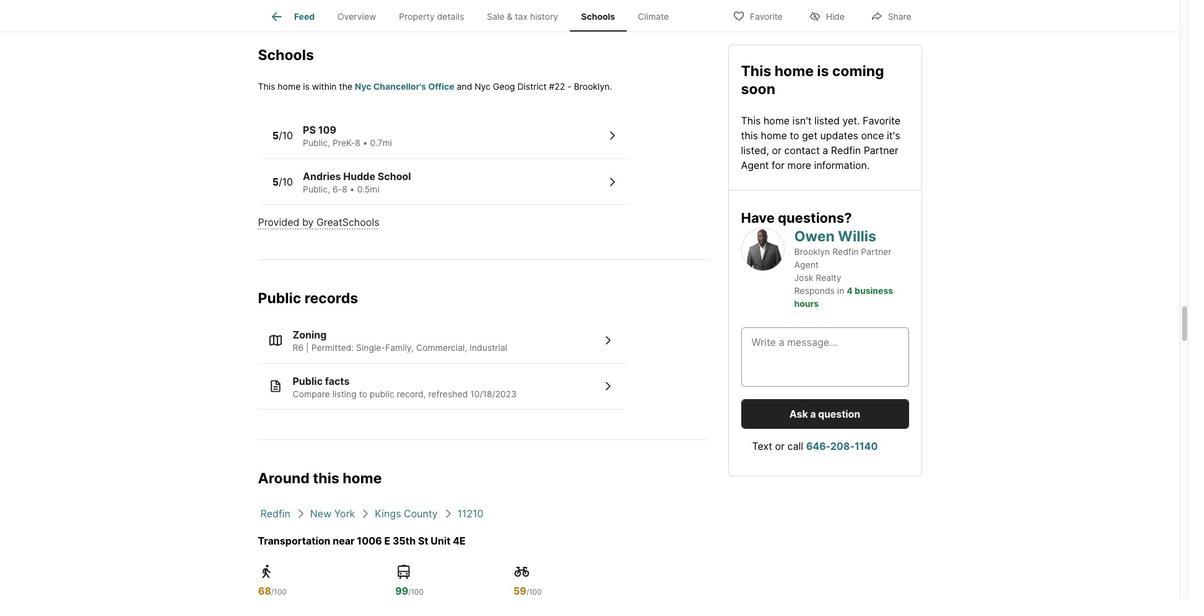Task type: vqa. For each thing, say whether or not it's contained in the screenshot.
submit search icon
no



Task type: locate. For each thing, give the bounding box(es) containing it.
question
[[818, 408, 860, 421]]

property details
[[399, 11, 464, 22]]

1 /10 from the top
[[279, 130, 293, 142]]

8 inside andries hudde school public, 6-8 • 0.5mi
[[342, 184, 347, 194]]

0 vertical spatial /10
[[279, 130, 293, 142]]

0 vertical spatial or
[[772, 144, 782, 156]]

0 vertical spatial public,
[[303, 138, 330, 148]]

5 left ps
[[272, 130, 279, 142]]

home for listed
[[764, 114, 790, 127]]

2 5 from the top
[[272, 176, 279, 188]]

partner down once
[[864, 144, 899, 156]]

0 vertical spatial schools
[[581, 11, 615, 22]]

is inside this home is coming soon
[[817, 63, 829, 80]]

sale
[[487, 11, 505, 22]]

to right listing
[[359, 389, 367, 399]]

0 horizontal spatial is
[[303, 81, 310, 92]]

2 horizontal spatial /100
[[526, 588, 542, 597]]

this inside this home isn't listed yet. favorite this home to get updates once it's listed, or contact a redfin
[[741, 114, 761, 127]]

public facts compare listing to public record, refreshed 10/18/2023
[[293, 375, 517, 399]]

0 vertical spatial this
[[741, 129, 758, 142]]

coming
[[832, 63, 884, 80]]

this up new
[[313, 470, 339, 488]]

1 horizontal spatial brooklyn
[[794, 247, 830, 257]]

office
[[428, 81, 454, 92]]

0 horizontal spatial nyc
[[355, 81, 371, 92]]

public up the compare on the left
[[293, 375, 323, 388]]

favorite inside this home isn't listed yet. favorite this home to get updates once it's listed, or contact a redfin
[[863, 114, 901, 127]]

2 vertical spatial this
[[741, 114, 761, 127]]

this inside this home is coming soon
[[741, 63, 771, 80]]

8
[[355, 138, 360, 148], [342, 184, 347, 194]]

0 vertical spatial to
[[790, 129, 799, 142]]

1 vertical spatial •
[[350, 184, 355, 194]]

|
[[306, 343, 309, 353]]

redfin inside owen willis brooklyn redfin partner agent josk realty
[[833, 247, 859, 257]]

by
[[302, 216, 314, 229]]

1 vertical spatial to
[[359, 389, 367, 399]]

1 vertical spatial public,
[[303, 184, 330, 194]]

records
[[305, 290, 358, 307]]

nyc right the
[[355, 81, 371, 92]]

brooklyn down owen
[[794, 247, 830, 257]]

1 vertical spatial brooklyn
[[794, 247, 830, 257]]

compare
[[293, 389, 330, 399]]

a right ask
[[810, 408, 816, 421]]

2 /10 from the top
[[279, 176, 293, 188]]

/10 left ps
[[279, 130, 293, 142]]

4 business hours
[[794, 286, 893, 309]]

0 vertical spatial 5 /10
[[272, 130, 293, 142]]

brooklyn
[[574, 81, 610, 92], [794, 247, 830, 257]]

68
[[258, 585, 271, 598]]

for
[[772, 159, 785, 171]]

/100 inside 59 /100
[[526, 588, 542, 597]]

/10 left andries
[[279, 176, 293, 188]]

tab list containing feed
[[258, 0, 690, 32]]

646-208-1140 link
[[806, 441, 878, 453]]

home left isn't
[[764, 114, 790, 127]]

or inside this home isn't listed yet. favorite this home to get updates once it's listed, or contact a redfin
[[772, 144, 782, 156]]

schools
[[581, 11, 615, 22], [258, 46, 314, 64]]

0 horizontal spatial 8
[[342, 184, 347, 194]]

favorite button
[[722, 3, 793, 28]]

5 /10 for ps
[[272, 130, 293, 142]]

99
[[395, 585, 408, 598]]

to inside public facts compare listing to public record, refreshed 10/18/2023
[[359, 389, 367, 399]]

partner down 'willis'
[[861, 247, 892, 257]]

1 horizontal spatial 8
[[355, 138, 360, 148]]

tab list
[[258, 0, 690, 32]]

1 horizontal spatial is
[[817, 63, 829, 80]]

public
[[370, 389, 394, 399]]

•
[[363, 138, 368, 148], [350, 184, 355, 194]]

0 horizontal spatial to
[[359, 389, 367, 399]]

near
[[333, 535, 355, 547]]

to left get
[[790, 129, 799, 142]]

/100 inside 68 /100
[[271, 588, 287, 597]]

in
[[837, 286, 845, 296]]

.
[[610, 81, 612, 92]]

1 vertical spatial this
[[258, 81, 275, 92]]

public,
[[303, 138, 330, 148], [303, 184, 330, 194]]

ask
[[790, 408, 808, 421]]

1006
[[357, 535, 382, 547]]

1 vertical spatial 5
[[272, 176, 279, 188]]

home for coming
[[775, 63, 814, 80]]

a down "updates"
[[823, 144, 828, 156]]

a
[[823, 144, 828, 156], [810, 408, 816, 421]]

1140
[[855, 441, 878, 453]]

willis
[[838, 228, 876, 245]]

1 horizontal spatial schools
[[581, 11, 615, 22]]

• inside andries hudde school public, 6-8 • 0.5mi
[[350, 184, 355, 194]]

3 /100 from the left
[[526, 588, 542, 597]]

1 horizontal spatial /100
[[408, 588, 424, 597]]

climate
[[638, 11, 669, 22]]

1 vertical spatial 5 /10
[[272, 176, 293, 188]]

/100 for 99
[[408, 588, 424, 597]]

0 vertical spatial partner
[[864, 144, 899, 156]]

ask a question button
[[741, 400, 909, 429]]

0 horizontal spatial a
[[810, 408, 816, 421]]

public up zoning at the left of the page
[[258, 290, 301, 307]]

59 /100
[[514, 585, 542, 598]]

0 horizontal spatial favorite
[[750, 11, 783, 21]]

text
[[752, 441, 772, 453]]

agent up josk
[[794, 260, 819, 270]]

commercial,
[[416, 343, 467, 353]]

1 vertical spatial is
[[303, 81, 310, 92]]

soon
[[741, 80, 775, 98]]

this home is coming soon
[[741, 63, 884, 98]]

is left coming
[[817, 63, 829, 80]]

1 5 /10 from the top
[[272, 130, 293, 142]]

0 vertical spatial 5
[[272, 130, 279, 142]]

home up soon
[[775, 63, 814, 80]]

brooklyn inside owen willis brooklyn redfin partner agent josk realty
[[794, 247, 830, 257]]

home
[[775, 63, 814, 80], [278, 81, 301, 92], [764, 114, 790, 127], [761, 129, 787, 142], [343, 470, 382, 488]]

1 vertical spatial /10
[[279, 176, 293, 188]]

/100
[[271, 588, 287, 597], [408, 588, 424, 597], [526, 588, 542, 597]]

a inside button
[[810, 408, 816, 421]]

11210 link
[[458, 508, 484, 520]]

public inside public facts compare listing to public record, refreshed 10/18/2023
[[293, 375, 323, 388]]

0 horizontal spatial schools
[[258, 46, 314, 64]]

favorite up once
[[863, 114, 901, 127]]

&
[[507, 11, 513, 22]]

or left call
[[775, 441, 785, 453]]

schools down feed link
[[258, 46, 314, 64]]

this up "listed,"
[[741, 129, 758, 142]]

0 horizontal spatial brooklyn
[[574, 81, 610, 92]]

1 vertical spatial redfin
[[833, 247, 859, 257]]

realty
[[816, 273, 841, 283]]

this
[[741, 129, 758, 142], [313, 470, 339, 488]]

agent inside the partner agent for more information.
[[741, 159, 769, 171]]

to inside this home isn't listed yet. favorite this home to get updates once it's listed, or contact a redfin
[[790, 129, 799, 142]]

1 horizontal spatial to
[[790, 129, 799, 142]]

2 /100 from the left
[[408, 588, 424, 597]]

favorite inside button
[[750, 11, 783, 21]]

this up "listed,"
[[741, 114, 761, 127]]

partner inside owen willis brooklyn redfin partner agent josk realty
[[861, 247, 892, 257]]

agent down "listed,"
[[741, 159, 769, 171]]

0 vertical spatial favorite
[[750, 11, 783, 21]]

business
[[855, 286, 893, 296]]

1 5 from the top
[[272, 130, 279, 142]]

nyc
[[355, 81, 371, 92], [475, 81, 491, 92]]

climate tab
[[627, 2, 680, 32]]

redfin down owen willis link at the top of page
[[833, 247, 859, 257]]

this home is within the nyc chancellor's office and nyc geog district #22 - brooklyn .
[[258, 81, 612, 92]]

0 horizontal spatial agent
[[741, 159, 769, 171]]

/10 for ps
[[279, 130, 293, 142]]

1 horizontal spatial favorite
[[863, 114, 901, 127]]

this for this home isn't listed yet. favorite this home to get updates once it's listed, or contact a redfin
[[741, 114, 761, 127]]

0 vertical spatial is
[[817, 63, 829, 80]]

/10
[[279, 130, 293, 142], [279, 176, 293, 188]]

5 up provided
[[272, 176, 279, 188]]

the
[[339, 81, 353, 92]]

redfin inside this home isn't listed yet. favorite this home to get updates once it's listed, or contact a redfin
[[831, 144, 861, 156]]

0 vertical spatial public
[[258, 290, 301, 307]]

home up york
[[343, 470, 382, 488]]

5 /10 left andries
[[272, 176, 293, 188]]

0 vertical spatial agent
[[741, 159, 769, 171]]

5 for andries
[[272, 176, 279, 188]]

2 nyc from the left
[[475, 81, 491, 92]]

property details tab
[[388, 2, 476, 32]]

8 down hudde
[[342, 184, 347, 194]]

brooklyn right '-'
[[574, 81, 610, 92]]

redfin
[[831, 144, 861, 156], [833, 247, 859, 257], [260, 508, 290, 520]]

josk
[[794, 273, 814, 283]]

within
[[312, 81, 337, 92]]

1 horizontal spatial agent
[[794, 260, 819, 270]]

is for within
[[303, 81, 310, 92]]

0 vertical spatial a
[[823, 144, 828, 156]]

redfin up information.
[[831, 144, 861, 156]]

or up the for
[[772, 144, 782, 156]]

agent
[[741, 159, 769, 171], [794, 260, 819, 270]]

1 vertical spatial favorite
[[863, 114, 901, 127]]

public, down ps
[[303, 138, 330, 148]]

is for coming
[[817, 63, 829, 80]]

1 vertical spatial schools
[[258, 46, 314, 64]]

2 vertical spatial redfin
[[260, 508, 290, 520]]

this left within
[[258, 81, 275, 92]]

0 vertical spatial redfin
[[831, 144, 861, 156]]

redfin link
[[260, 508, 290, 520]]

listed
[[815, 114, 840, 127]]

home left within
[[278, 81, 301, 92]]

this up soon
[[741, 63, 771, 80]]

• left 0.7mi
[[363, 138, 368, 148]]

5 /10 left ps
[[272, 130, 293, 142]]

nyc right and
[[475, 81, 491, 92]]

single-
[[356, 343, 385, 353]]

1 vertical spatial agent
[[794, 260, 819, 270]]

0 vertical spatial 8
[[355, 138, 360, 148]]

or
[[772, 144, 782, 156], [775, 441, 785, 453]]

around this home
[[258, 470, 382, 488]]

greatschools
[[317, 216, 379, 229]]

1 horizontal spatial this
[[741, 129, 758, 142]]

overview
[[338, 11, 376, 22]]

st
[[418, 535, 428, 547]]

r6
[[293, 343, 304, 353]]

1 vertical spatial public
[[293, 375, 323, 388]]

8 left 0.7mi
[[355, 138, 360, 148]]

2 public, from the top
[[303, 184, 330, 194]]

e
[[384, 535, 390, 547]]

favorite left "hide" button
[[750, 11, 783, 21]]

0 horizontal spatial •
[[350, 184, 355, 194]]

property
[[399, 11, 435, 22]]

• inside 'ps 109 public, prek-8 • 0.7mi'
[[363, 138, 368, 148]]

/100 for 68
[[271, 588, 287, 597]]

history
[[530, 11, 558, 22]]

2 5 /10 from the top
[[272, 176, 293, 188]]

this inside this home isn't listed yet. favorite this home to get updates once it's listed, or contact a redfin
[[741, 129, 758, 142]]

is left within
[[303, 81, 310, 92]]

/100 inside 99 /100
[[408, 588, 424, 597]]

schools right history
[[581, 11, 615, 22]]

public, inside andries hudde school public, 6-8 • 0.5mi
[[303, 184, 330, 194]]

0 horizontal spatial /100
[[271, 588, 287, 597]]

0 horizontal spatial this
[[313, 470, 339, 488]]

1 public, from the top
[[303, 138, 330, 148]]

home inside this home is coming soon
[[775, 63, 814, 80]]

• down hudde
[[350, 184, 355, 194]]

call
[[788, 441, 803, 453]]

8 inside 'ps 109 public, prek-8 • 0.7mi'
[[355, 138, 360, 148]]

redfin up transportation
[[260, 508, 290, 520]]

1 vertical spatial partner
[[861, 247, 892, 257]]

1 horizontal spatial a
[[823, 144, 828, 156]]

1 horizontal spatial nyc
[[475, 81, 491, 92]]

partner agent for more information.
[[741, 144, 899, 171]]

0 vertical spatial •
[[363, 138, 368, 148]]

text or call 646-208-1140
[[752, 441, 878, 453]]

1 horizontal spatial •
[[363, 138, 368, 148]]

1 vertical spatial a
[[810, 408, 816, 421]]

1 /100 from the left
[[271, 588, 287, 597]]

1 vertical spatial this
[[313, 470, 339, 488]]

5 /10
[[272, 130, 293, 142], [272, 176, 293, 188]]

public, inside 'ps 109 public, prek-8 • 0.7mi'
[[303, 138, 330, 148]]

1 vertical spatial 8
[[342, 184, 347, 194]]

public, down andries
[[303, 184, 330, 194]]

public for public facts compare listing to public record, refreshed 10/18/2023
[[293, 375, 323, 388]]

listing
[[332, 389, 357, 399]]

public
[[258, 290, 301, 307], [293, 375, 323, 388]]

0 vertical spatial this
[[741, 63, 771, 80]]

0 vertical spatial brooklyn
[[574, 81, 610, 92]]



Task type: describe. For each thing, give the bounding box(es) containing it.
public records
[[258, 290, 358, 307]]

provided
[[258, 216, 299, 229]]

home for within
[[278, 81, 301, 92]]

1 nyc from the left
[[355, 81, 371, 92]]

unit
[[431, 535, 451, 547]]

tax
[[515, 11, 528, 22]]

hours
[[794, 299, 819, 309]]

county
[[404, 508, 438, 520]]

109
[[318, 124, 336, 137]]

transportation near 1006 e 35th st unit 4e
[[258, 535, 466, 547]]

prek-
[[333, 138, 355, 148]]

brooklyn redfin partner agentowen willis image
[[741, 228, 784, 271]]

4e
[[453, 535, 466, 547]]

Write a message... text field
[[752, 335, 898, 380]]

updates
[[820, 129, 858, 142]]

contact
[[784, 144, 820, 156]]

646-
[[806, 441, 830, 453]]

geog
[[493, 81, 515, 92]]

35th
[[393, 535, 416, 547]]

information.
[[814, 159, 870, 171]]

5 /10 for andries
[[272, 176, 293, 188]]

home up "listed,"
[[761, 129, 787, 142]]

andries hudde school public, 6-8 • 0.5mi
[[303, 170, 411, 194]]

get
[[802, 129, 818, 142]]

listed,
[[741, 144, 769, 156]]

and
[[457, 81, 472, 92]]

around
[[258, 470, 310, 488]]

208-
[[830, 441, 855, 453]]

0.7mi
[[370, 138, 392, 148]]

chancellor's
[[373, 81, 426, 92]]

ps
[[303, 124, 316, 137]]

#22
[[549, 81, 565, 92]]

1 vertical spatial or
[[775, 441, 785, 453]]

partner inside the partner agent for more information.
[[864, 144, 899, 156]]

it's
[[887, 129, 900, 142]]

zoning r6 | permitted: single-family, commercial, industrial
[[293, 329, 507, 353]]

59
[[514, 585, 526, 598]]

a inside this home isn't listed yet. favorite this home to get updates once it's listed, or contact a redfin
[[823, 144, 828, 156]]

public for public records
[[258, 290, 301, 307]]

refreshed
[[428, 389, 468, 399]]

district
[[517, 81, 547, 92]]

feed link
[[269, 9, 315, 24]]

10/18/2023
[[470, 389, 517, 399]]

/100 for 59
[[526, 588, 542, 597]]

details
[[437, 11, 464, 22]]

provided by greatschools link
[[258, 216, 379, 229]]

11210
[[458, 508, 484, 520]]

/10 for andries
[[279, 176, 293, 188]]

sale & tax history
[[487, 11, 558, 22]]

this for this home is within the nyc chancellor's office and nyc geog district #22 - brooklyn .
[[258, 81, 275, 92]]

owen willis link
[[794, 228, 876, 245]]

owen
[[794, 228, 835, 245]]

new
[[310, 508, 332, 520]]

york
[[334, 508, 355, 520]]

new york
[[310, 508, 355, 520]]

school
[[378, 170, 411, 183]]

5 for ps
[[272, 130, 279, 142]]

facts
[[325, 375, 350, 388]]

4
[[847, 286, 853, 296]]

share
[[888, 11, 911, 21]]

68 /100
[[258, 585, 287, 598]]

have questions?
[[741, 210, 852, 226]]

owen willis brooklyn redfin partner agent josk realty
[[794, 228, 892, 283]]

new york link
[[310, 508, 355, 520]]

this for this home is coming soon
[[741, 63, 771, 80]]

family,
[[385, 343, 414, 353]]

schools tab
[[570, 2, 627, 32]]

kings
[[375, 508, 401, 520]]

hudde
[[343, 170, 375, 183]]

6-
[[333, 184, 342, 194]]

overview tab
[[326, 2, 388, 32]]

yet.
[[843, 114, 860, 127]]

kings county
[[375, 508, 438, 520]]

kings county link
[[375, 508, 438, 520]]

isn't
[[793, 114, 812, 127]]

hide button
[[798, 3, 855, 28]]

permitted:
[[311, 343, 354, 353]]

schools inside schools tab
[[581, 11, 615, 22]]

andries
[[303, 170, 341, 183]]

share button
[[860, 3, 922, 28]]

nyc chancellor's office link
[[355, 81, 454, 92]]

questions?
[[778, 210, 852, 226]]

responds
[[794, 286, 835, 296]]

99 /100
[[395, 585, 424, 598]]

sale & tax history tab
[[476, 2, 570, 32]]

have
[[741, 210, 775, 226]]

industrial
[[470, 343, 507, 353]]

once
[[861, 129, 884, 142]]

provided by greatschools
[[258, 216, 379, 229]]

agent inside owen willis brooklyn redfin partner agent josk realty
[[794, 260, 819, 270]]

zoning
[[293, 329, 327, 341]]



